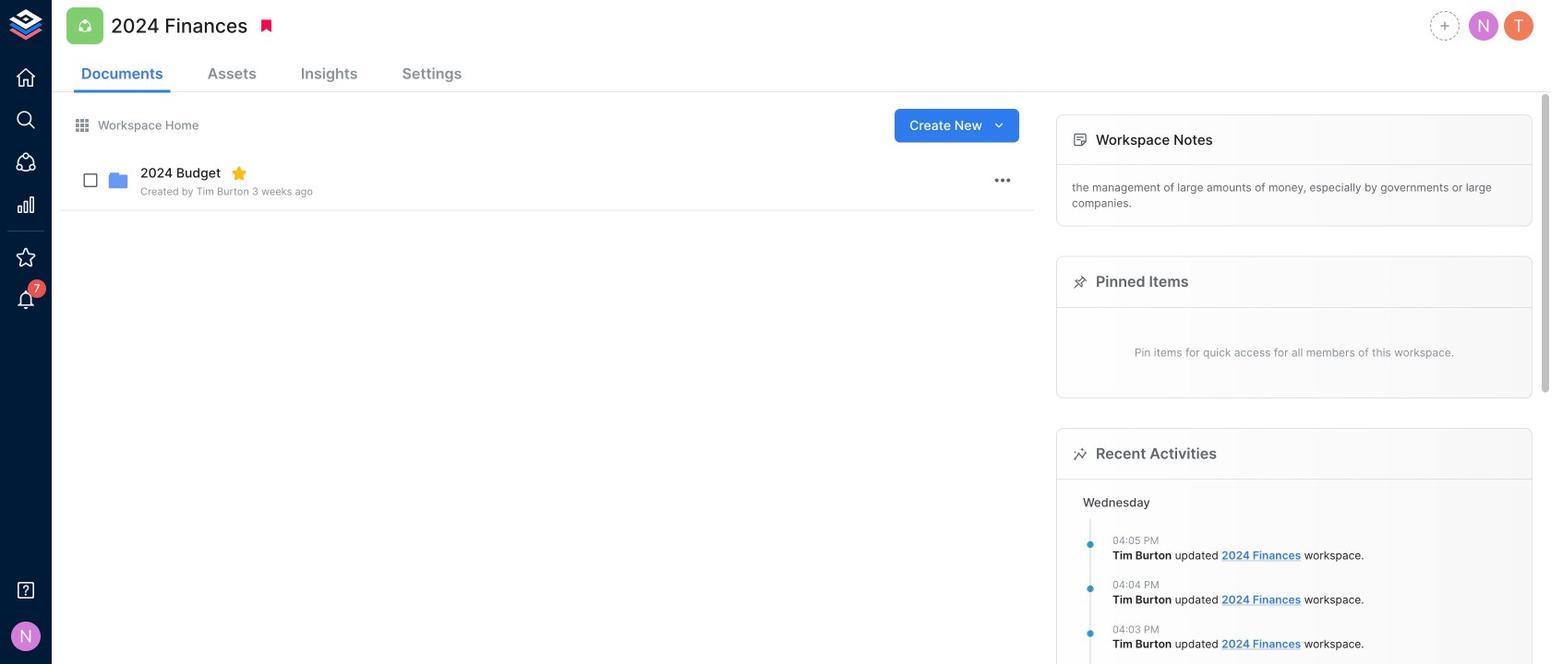 Task type: describe. For each thing, give the bounding box(es) containing it.
remove bookmark image
[[258, 18, 275, 34]]

remove favorite image
[[231, 165, 248, 182]]



Task type: vqa. For each thing, say whether or not it's contained in the screenshot.
help image
no



